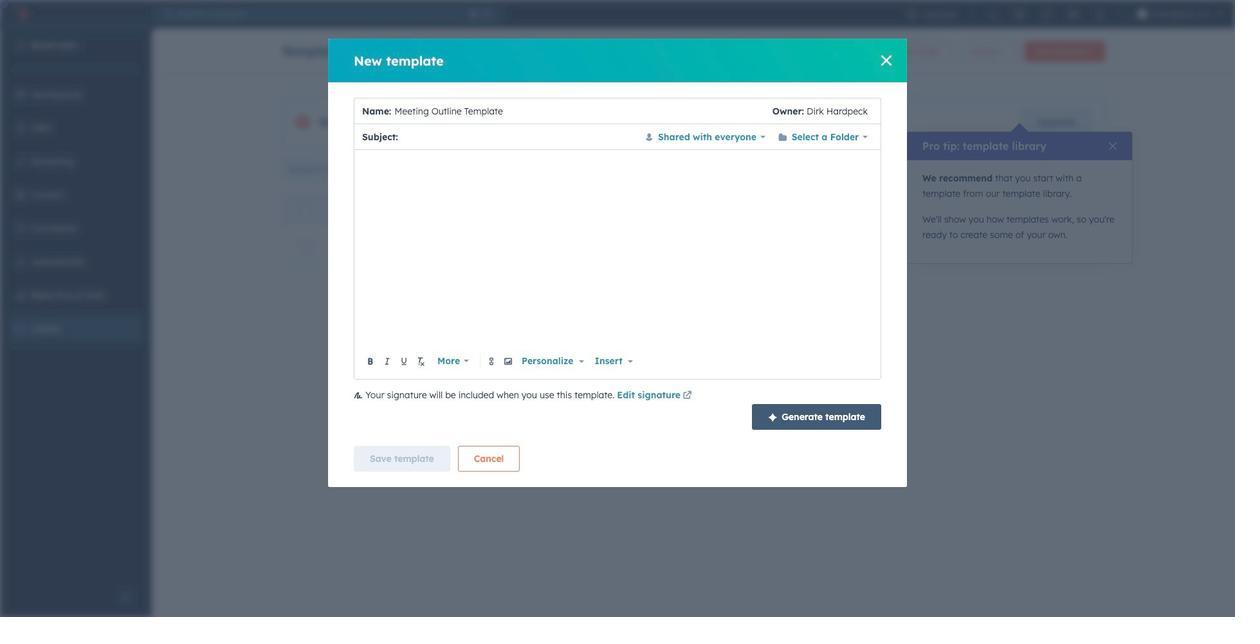 Task type: describe. For each thing, give the bounding box(es) containing it.
0 horizontal spatial menu
[[0, 28, 152, 585]]

dirk hardpeck image
[[1138, 9, 1148, 19]]

1 horizontal spatial menu
[[899, 0, 1228, 28]]



Task type: vqa. For each thing, say whether or not it's contained in the screenshot.
caret icon related to General
no



Task type: locate. For each thing, give the bounding box(es) containing it.
Search HubSpot search field
[[172, 4, 465, 24]]

menu item
[[1091, 0, 1111, 28]]

link opens in a new window image
[[683, 389, 692, 404], [683, 391, 692, 401]]

help image
[[1042, 9, 1052, 19]]

close image
[[1109, 142, 1117, 150]]

close image
[[882, 55, 892, 66]]

marketplaces image
[[1015, 9, 1025, 19]]

1 link opens in a new window image from the top
[[683, 389, 692, 404]]

banner
[[282, 37, 1105, 62]]

menu
[[899, 0, 1228, 28], [0, 28, 152, 585]]

settings image
[[1069, 9, 1079, 19]]

Search search field
[[282, 156, 438, 182]]

dialog
[[328, 39, 907, 487]]

2 link opens in a new window image from the top
[[683, 391, 692, 401]]

None text field
[[401, 129, 636, 144], [363, 158, 873, 351], [401, 129, 636, 144], [363, 158, 873, 351]]

None text field
[[391, 98, 773, 124]]



